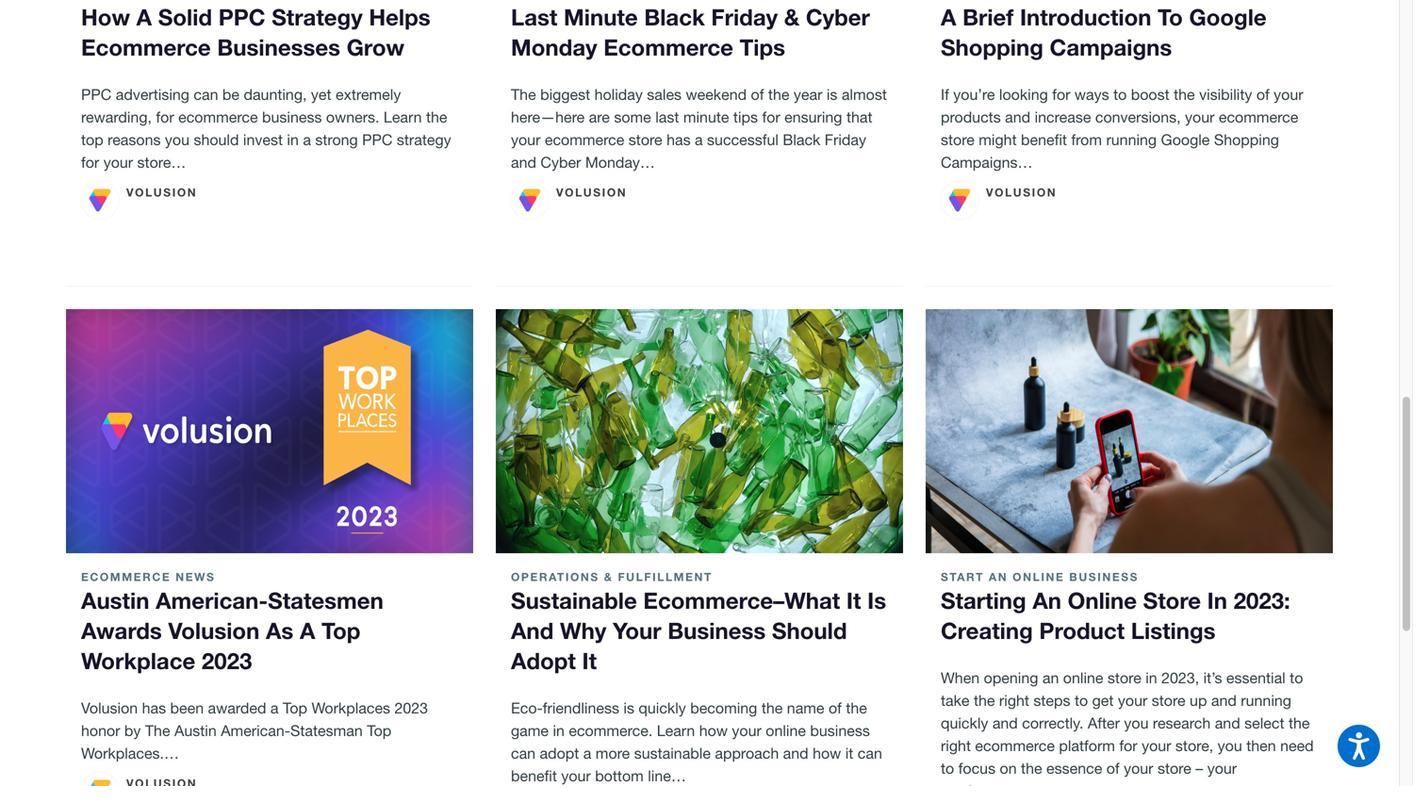 Task type: locate. For each thing, give the bounding box(es) containing it.
3 volusion link from the left
[[941, 181, 1057, 219]]

cyber inside the biggest holiday sales weekend of the year is almost here—here are some last minute tips for ensuring that your ecommerce store has a successful black friday and cyber monday…
[[541, 153, 581, 171]]

quickly up "sustainable"
[[639, 699, 686, 717]]

shopping down visibility
[[1214, 131, 1279, 148]]

2 horizontal spatial ppc
[[362, 131, 393, 148]]

ecommerce inside "ppc advertising can be daunting, yet extremely rewarding, for ecommerce business owners. learn the top reasons you should invest in a strong ppc strategy for your store…"
[[178, 108, 258, 126]]

0 vertical spatial cyber
[[806, 3, 870, 30]]

is up ecommerce.
[[624, 699, 635, 717]]

volusion up honor
[[81, 699, 138, 717]]

to
[[1158, 3, 1183, 30], [1114, 86, 1127, 103], [1290, 669, 1303, 687], [1075, 692, 1088, 709], [941, 760, 954, 777]]

2 vertical spatial ppc
[[362, 131, 393, 148]]

1 horizontal spatial top
[[322, 617, 361, 644]]

take
[[941, 692, 970, 709]]

1 vertical spatial shopping
[[1214, 131, 1279, 148]]

in right invest
[[287, 131, 299, 148]]

store down products
[[941, 131, 975, 148]]

0 vertical spatial benefit
[[1021, 131, 1067, 148]]

visibility
[[1199, 86, 1252, 103]]

ecommerce inside the biggest holiday sales weekend of the year is almost here—here are some last minute tips for ensuring that your ecommerce store has a successful black friday and cyber monday…
[[545, 131, 624, 148]]

0 horizontal spatial business
[[668, 617, 766, 644]]

the left name
[[762, 699, 783, 717]]

1 horizontal spatial austin
[[174, 722, 217, 740]]

ppc up rewarding,
[[81, 86, 112, 103]]

for right 'tips'
[[762, 108, 780, 126]]

is
[[868, 587, 886, 614]]

volusion
[[126, 186, 197, 199], [556, 186, 627, 199], [986, 186, 1057, 199], [168, 617, 260, 644], [81, 699, 138, 717]]

a
[[136, 3, 152, 30], [303, 131, 311, 148], [695, 131, 703, 148], [300, 617, 315, 644], [271, 699, 279, 717], [583, 745, 592, 762]]

1 horizontal spatial &
[[784, 3, 800, 30]]

top down workplaces
[[367, 722, 392, 740]]

&
[[784, 3, 800, 30], [604, 570, 613, 584]]

2023
[[202, 647, 252, 674], [395, 699, 428, 717]]

line…
[[648, 767, 686, 785]]

of right name
[[829, 699, 842, 717]]

how left it
[[813, 745, 841, 762]]

has left been
[[142, 699, 166, 717]]

a right "as"
[[300, 617, 315, 644]]

0 vertical spatial how
[[699, 722, 728, 740]]

volusion down the news
[[168, 617, 260, 644]]

to inside a brief introduction to google shopping campaigns
[[1158, 3, 1183, 30]]

how down becoming
[[699, 722, 728, 740]]

learn for the
[[384, 108, 422, 126]]

1 vertical spatial benefit
[[511, 767, 557, 785]]

that
[[847, 108, 873, 126]]

in inside "ppc advertising can be daunting, yet extremely rewarding, for ecommerce business owners. learn the top reasons you should invest in a strong ppc strategy for your store…"
[[287, 131, 299, 148]]

minute
[[564, 3, 638, 30]]

ecommerce inside ecommerce news austin american-statesmen awards volusion as a top workplace 2023
[[81, 570, 171, 584]]

opening
[[984, 669, 1039, 687]]

2023:
[[1234, 587, 1291, 614]]

0 vertical spatial 2023
[[202, 647, 252, 674]]

1 vertical spatial ppc
[[81, 86, 112, 103]]

0 horizontal spatial austin
[[81, 587, 149, 614]]

your down here—here
[[511, 131, 541, 148]]

a left strong
[[303, 131, 311, 148]]

of down platform
[[1107, 760, 1120, 777]]

can down game
[[511, 745, 536, 762]]

be
[[222, 86, 240, 103]]

statesman
[[290, 722, 363, 740]]

black inside the biggest holiday sales weekend of the year is almost here—here are some last minute tips for ensuring that your ecommerce store has a successful black friday and cyber monday…
[[783, 131, 821, 148]]

ecommerce up the awards at the bottom of page
[[81, 570, 171, 584]]

& up tips
[[784, 3, 800, 30]]

2023 right workplaces
[[395, 699, 428, 717]]

1 horizontal spatial black
[[783, 131, 821, 148]]

can
[[194, 86, 218, 103], [511, 745, 536, 762], [858, 745, 882, 762]]

friday up tips
[[711, 3, 778, 30]]

should
[[772, 617, 847, 644]]

learn for how
[[657, 722, 695, 740]]

introduction
[[1020, 3, 1152, 30]]

volusion down campaigns…
[[986, 186, 1057, 199]]

business down daunting,
[[262, 108, 322, 126]]

your left –
[[1124, 760, 1154, 777]]

online up "starting"
[[1013, 570, 1065, 584]]

& inside operations & fulfillment sustainable ecommerce–what it is and why your business should adopt it
[[604, 570, 613, 584]]

volusion down the 'store…'
[[126, 186, 197, 199]]

& inside the last minute black friday & cyber monday ecommerce tips
[[784, 3, 800, 30]]

for down top
[[81, 153, 99, 171]]

0 horizontal spatial online
[[766, 722, 806, 740]]

ecommerce inside when opening an online store in 2023, it's essential to take the right steps to get your store up and running quickly and correctly. after you research and select the right ecommerce platform for your store, you then need to focus on the essence of your store – your products.…
[[975, 737, 1055, 755]]

start an online business starting an online store in 2023: creating product listings
[[941, 570, 1291, 644]]

2 volusion link from the left
[[511, 181, 627, 219]]

has
[[667, 131, 691, 148], [142, 699, 166, 717]]

1 horizontal spatial online
[[1063, 669, 1104, 687]]

cyber
[[806, 3, 870, 30], [541, 153, 581, 171]]

1 vertical spatial business
[[810, 722, 870, 740]]

ecommerce up "on"
[[975, 737, 1055, 755]]

american- down the news
[[156, 587, 268, 614]]

0 vertical spatial you
[[165, 131, 190, 148]]

business down ecommerce–what
[[668, 617, 766, 644]]

are
[[589, 108, 610, 126]]

0 vertical spatial it
[[847, 587, 861, 614]]

google up visibility
[[1189, 3, 1267, 30]]

learn
[[384, 108, 422, 126], [657, 722, 695, 740]]

awarded
[[208, 699, 266, 717]]

the inside the biggest holiday sales weekend of the year is almost here—here are some last minute tips for ensuring that your ecommerce store has a successful black friday and cyber monday…
[[768, 86, 790, 103]]

1 horizontal spatial quickly
[[941, 715, 988, 732]]

right
[[999, 692, 1030, 709], [941, 737, 971, 755]]

friday down that
[[825, 131, 866, 148]]

your inside the biggest holiday sales weekend of the year is almost here—here are some last minute tips for ensuring that your ecommerce store has a successful black friday and cyber monday…
[[511, 131, 541, 148]]

1 vertical spatial it
[[582, 647, 597, 674]]

1 vertical spatial learn
[[657, 722, 695, 740]]

ensuring
[[785, 108, 842, 126]]

cyber up almost
[[806, 3, 870, 30]]

is
[[827, 86, 838, 103], [624, 699, 635, 717]]

a inside the biggest holiday sales weekend of the year is almost here—here are some last minute tips for ensuring that your ecommerce store has a successful black friday and cyber monday…
[[695, 131, 703, 148]]

ecommerce
[[178, 108, 258, 126], [1219, 108, 1299, 126], [545, 131, 624, 148], [975, 737, 1055, 755]]

0 horizontal spatial ppc
[[81, 86, 112, 103]]

benefit
[[1021, 131, 1067, 148], [511, 767, 557, 785]]

why
[[560, 617, 607, 644]]

store down some
[[629, 131, 662, 148]]

of inside the biggest holiday sales weekend of the year is almost here—here are some last minute tips for ensuring that your ecommerce store has a successful black friday and cyber monday…
[[751, 86, 764, 103]]

in inside when opening an online store in 2023, it's essential to take the right steps to get your store up and running quickly and correctly. after you research and select the right ecommerce platform for your store, you then need to focus on the essence of your store – your products.…
[[1146, 669, 1158, 687]]

learn inside "ppc advertising can be daunting, yet extremely rewarding, for ecommerce business owners. learn the top reasons you should invest in a strong ppc strategy for your store…"
[[384, 108, 422, 126]]

the inside if you're looking for ways to boost the visibility of your products and increase conversions, your ecommerce store might benefit from running google shopping campaigns…
[[1174, 86, 1195, 103]]

1 vertical spatial top
[[283, 699, 307, 717]]

2 horizontal spatial can
[[858, 745, 882, 762]]

essential
[[1227, 669, 1286, 687]]

and inside if you're looking for ways to boost the visibility of your products and increase conversions, your ecommerce store might benefit from running google shopping campaigns…
[[1005, 108, 1031, 126]]

learn inside eco-friendliness is quickly becoming the name of the game in ecommerce. learn how your online business can adopt a more sustainable approach and how it can benefit your bottom line…
[[657, 722, 695, 740]]

volusion has been awarded a top workplaces 2023 honor by the austin american-statesman top workplaces.…
[[81, 699, 428, 762]]

1 vertical spatial online
[[1068, 587, 1137, 614]]

shopping down brief
[[941, 33, 1044, 60]]

0 horizontal spatial running
[[1106, 131, 1157, 148]]

it
[[847, 587, 861, 614], [582, 647, 597, 674]]

and down the looking
[[1005, 108, 1031, 126]]

1 horizontal spatial learn
[[657, 722, 695, 740]]

open accessibe: accessibility options, statement and help image
[[1349, 732, 1370, 760]]

2 vertical spatial top
[[367, 722, 392, 740]]

need
[[1280, 737, 1314, 755]]

1 horizontal spatial 2023
[[395, 699, 428, 717]]

0 horizontal spatial online
[[1013, 570, 1065, 584]]

for down advertising
[[156, 108, 174, 126]]

0 horizontal spatial black
[[644, 3, 705, 30]]

how
[[699, 722, 728, 740], [813, 745, 841, 762]]

2 horizontal spatial you
[[1218, 737, 1242, 755]]

you up the 'store…'
[[165, 131, 190, 148]]

1 horizontal spatial the
[[511, 86, 536, 103]]

0 vertical spatial learn
[[384, 108, 422, 126]]

austin american-statesmen awards volusion as a top workplace 2023 image
[[66, 309, 473, 553]]

0 vertical spatial business
[[1069, 570, 1139, 584]]

benefit down adopt
[[511, 767, 557, 785]]

1 vertical spatial is
[[624, 699, 635, 717]]

1 vertical spatial online
[[766, 722, 806, 740]]

you inside "ppc advertising can be daunting, yet extremely rewarding, for ecommerce business owners. learn the top reasons you should invest in a strong ppc strategy for your store…"
[[165, 131, 190, 148]]

right down opening
[[999, 692, 1030, 709]]

biggest
[[540, 86, 590, 103]]

and down here—here
[[511, 153, 536, 171]]

ecommerce down visibility
[[1219, 108, 1299, 126]]

and inside operations & fulfillment sustainable ecommerce–what it is and why your business should adopt it
[[511, 617, 554, 644]]

1 vertical spatial friday
[[825, 131, 866, 148]]

last
[[655, 108, 679, 126]]

1 volusion link from the left
[[81, 181, 197, 219]]

2 horizontal spatial volusion link
[[941, 181, 1057, 219]]

2023 up 'awarded'
[[202, 647, 252, 674]]

a inside volusion has been awarded a top workplaces 2023 honor by the austin american-statesman top workplaces.…
[[271, 699, 279, 717]]

ecommerce up advertising
[[81, 33, 211, 60]]

volusion link down monday…
[[511, 181, 627, 219]]

1 horizontal spatial shopping
[[1214, 131, 1279, 148]]

online up product
[[1068, 587, 1137, 614]]

austin down been
[[174, 722, 217, 740]]

1 vertical spatial american-
[[221, 722, 290, 740]]

it left is
[[847, 587, 861, 614]]

can right it
[[858, 745, 882, 762]]

products.…
[[941, 782, 1020, 786]]

0 vertical spatial google
[[1189, 3, 1267, 30]]

2 vertical spatial an
[[1043, 669, 1059, 687]]

1 vertical spatial cyber
[[541, 153, 581, 171]]

benefit down increase
[[1021, 131, 1067, 148]]

0 vertical spatial shopping
[[941, 33, 1044, 60]]

the
[[511, 86, 536, 103], [145, 722, 170, 740]]

1 vertical spatial business
[[668, 617, 766, 644]]

volusion for campaigns
[[986, 186, 1057, 199]]

black right minute
[[644, 3, 705, 30]]

black down ensuring
[[783, 131, 821, 148]]

of up 'tips'
[[751, 86, 764, 103]]

0 horizontal spatial shopping
[[941, 33, 1044, 60]]

the up here—here
[[511, 86, 536, 103]]

1 horizontal spatial benefit
[[1021, 131, 1067, 148]]

workplaces.…
[[81, 745, 179, 762]]

0 vertical spatial american-
[[156, 587, 268, 614]]

1 vertical spatial google
[[1161, 131, 1210, 148]]

ecommerce
[[81, 33, 211, 60], [604, 33, 733, 60], [81, 570, 171, 584]]

1 vertical spatial the
[[145, 722, 170, 740]]

your
[[1274, 86, 1304, 103], [1185, 108, 1215, 126], [511, 131, 541, 148], [103, 153, 133, 171], [1118, 692, 1148, 709], [732, 722, 762, 740], [1142, 737, 1171, 755], [1124, 760, 1154, 777], [1208, 760, 1237, 777], [561, 767, 591, 785]]

1 vertical spatial has
[[142, 699, 166, 717]]

starting
[[941, 587, 1026, 614]]

can left be
[[194, 86, 218, 103]]

it's
[[1204, 669, 1222, 687]]

2 vertical spatial you
[[1218, 737, 1242, 755]]

learn up "sustainable"
[[657, 722, 695, 740]]

for down after
[[1120, 737, 1138, 755]]

austin inside volusion has been awarded a top workplaces 2023 honor by the austin american-statesman top workplaces.…
[[174, 722, 217, 740]]

austin
[[81, 587, 149, 614], [174, 722, 217, 740]]

volusion link down campaigns…
[[941, 181, 1057, 219]]

0 horizontal spatial you
[[165, 131, 190, 148]]

0 horizontal spatial right
[[941, 737, 971, 755]]

0 vertical spatial an
[[989, 570, 1008, 584]]

1 vertical spatial austin
[[174, 722, 217, 740]]

friday inside the biggest holiday sales weekend of the year is almost here—here are some last minute tips for ensuring that your ecommerce store has a successful black friday and cyber monday…
[[825, 131, 866, 148]]

0 vertical spatial black
[[644, 3, 705, 30]]

american-
[[156, 587, 268, 614], [221, 722, 290, 740]]

0 horizontal spatial business
[[262, 108, 322, 126]]

an up product
[[1033, 587, 1062, 614]]

1 vertical spatial &
[[604, 570, 613, 584]]

volusion link down the 'store…'
[[81, 181, 197, 219]]

a right 'awarded'
[[271, 699, 279, 717]]

you
[[165, 131, 190, 148], [1124, 715, 1149, 732], [1218, 737, 1242, 755]]

american- inside ecommerce news austin american-statesmen awards volusion as a top workplace 2023
[[156, 587, 268, 614]]

an
[[989, 570, 1008, 584], [1033, 587, 1062, 614], [1043, 669, 1059, 687]]

you right after
[[1124, 715, 1149, 732]]

1 horizontal spatial volusion link
[[511, 181, 627, 219]]

0 vertical spatial ppc
[[218, 3, 265, 30]]

& up sustainable
[[604, 570, 613, 584]]

in left '2023,'
[[1146, 669, 1158, 687]]

store inside the biggest holiday sales weekend of the year is almost here—here are some last minute tips for ensuring that your ecommerce store has a successful black friday and cyber monday…
[[629, 131, 662, 148]]

tips
[[740, 33, 785, 60]]

how
[[81, 3, 130, 30]]

1 horizontal spatial how
[[813, 745, 841, 762]]

1 vertical spatial you
[[1124, 715, 1149, 732]]

volusion inside ecommerce news austin american-statesmen awards volusion as a top workplace 2023
[[168, 617, 260, 644]]

and down name
[[783, 745, 809, 762]]

volusion link
[[81, 181, 197, 219], [511, 181, 627, 219], [941, 181, 1057, 219]]

0 vertical spatial business
[[262, 108, 322, 126]]

0 vertical spatial austin
[[81, 587, 149, 614]]

store inside if you're looking for ways to boost the visibility of your products and increase conversions, your ecommerce store might benefit from running google shopping campaigns…
[[941, 131, 975, 148]]

the left year on the top right
[[768, 86, 790, 103]]

for
[[1052, 86, 1071, 103], [156, 108, 174, 126], [762, 108, 780, 126], [81, 153, 99, 171], [1120, 737, 1138, 755]]

ppc
[[218, 3, 265, 30], [81, 86, 112, 103], [362, 131, 393, 148]]

your inside "ppc advertising can be daunting, yet extremely rewarding, for ecommerce business owners. learn the top reasons you should invest in a strong ppc strategy for your store…"
[[103, 153, 133, 171]]

0 vertical spatial right
[[999, 692, 1030, 709]]

steps
[[1034, 692, 1071, 709]]

business
[[262, 108, 322, 126], [810, 722, 870, 740]]

a inside eco-friendliness is quickly becoming the name of the game in ecommerce. learn how your online business can adopt a more sustainable approach and how it can benefit your bottom line…
[[583, 745, 592, 762]]

top down 'statesmen'
[[322, 617, 361, 644]]

awards
[[81, 617, 162, 644]]

essence
[[1047, 760, 1102, 777]]

for up increase
[[1052, 86, 1071, 103]]

1 horizontal spatial you
[[1124, 715, 1149, 732]]

has down last
[[667, 131, 691, 148]]

creating
[[941, 617, 1033, 644]]

for inside the biggest holiday sales weekend of the year is almost here—here are some last minute tips for ensuring that your ecommerce store has a successful black friday and cyber monday…
[[762, 108, 780, 126]]

0 vertical spatial friday
[[711, 3, 778, 30]]

1 horizontal spatial business
[[810, 722, 870, 740]]

0 horizontal spatial quickly
[[639, 699, 686, 717]]

focus
[[959, 760, 996, 777]]

business up product
[[1069, 570, 1139, 584]]

0 vertical spatial the
[[511, 86, 536, 103]]

should
[[194, 131, 239, 148]]

for inside when opening an online store in 2023, it's essential to take the right steps to get your store up and running quickly and correctly. after you research and select the right ecommerce platform for your store, you then need to focus on the essence of your store – your products.…
[[1120, 737, 1138, 755]]

1 horizontal spatial it
[[847, 587, 861, 614]]

for inside if you're looking for ways to boost the visibility of your products and increase conversions, your ecommerce store might benefit from running google shopping campaigns…
[[1052, 86, 1071, 103]]

0 horizontal spatial 2023
[[202, 647, 252, 674]]

online up get
[[1063, 669, 1104, 687]]

volusion inside volusion has been awarded a top workplaces 2023 honor by the austin american-statesman top workplaces.…
[[81, 699, 138, 717]]

the inside "ppc advertising can be daunting, yet extremely rewarding, for ecommerce business owners. learn the top reasons you should invest in a strong ppc strategy for your store…"
[[426, 108, 447, 126]]

0 vertical spatial has
[[667, 131, 691, 148]]

is inside the biggest holiday sales weekend of the year is almost here—here are some last minute tips for ensuring that your ecommerce store has a successful black friday and cyber monday…
[[827, 86, 838, 103]]

ppc up businesses
[[218, 3, 265, 30]]

if
[[941, 86, 949, 103]]

1 horizontal spatial online
[[1068, 587, 1137, 614]]

quickly inside eco-friendliness is quickly becoming the name of the game in ecommerce. learn how your online business can adopt a more sustainable approach and how it can benefit your bottom line…
[[639, 699, 686, 717]]

running inside if you're looking for ways to boost the visibility of your products and increase conversions, your ecommerce store might benefit from running google shopping campaigns…
[[1106, 131, 1157, 148]]

business
[[1069, 570, 1139, 584], [668, 617, 766, 644]]

0 horizontal spatial &
[[604, 570, 613, 584]]

ecommerce inside if you're looking for ways to boost the visibility of your products and increase conversions, your ecommerce store might benefit from running google shopping campaigns…
[[1219, 108, 1299, 126]]

your right get
[[1118, 692, 1148, 709]]

store up get
[[1108, 669, 1142, 687]]

0 horizontal spatial cyber
[[541, 153, 581, 171]]

online
[[1063, 669, 1104, 687], [766, 722, 806, 740]]

operations
[[511, 570, 599, 584]]

1 vertical spatial 2023
[[395, 699, 428, 717]]

friday
[[711, 3, 778, 30], [825, 131, 866, 148]]

your down reasons
[[103, 153, 133, 171]]

0 horizontal spatial how
[[699, 722, 728, 740]]

ppc down owners.
[[362, 131, 393, 148]]

advertising
[[116, 86, 189, 103]]

ways
[[1075, 86, 1109, 103]]

0 horizontal spatial is
[[624, 699, 635, 717]]

austin up the awards at the bottom of page
[[81, 587, 149, 614]]

1 horizontal spatial cyber
[[806, 3, 870, 30]]

1 horizontal spatial ppc
[[218, 3, 265, 30]]

a left more
[[583, 745, 592, 762]]

to right essential
[[1290, 669, 1303, 687]]

the right boost
[[1174, 86, 1195, 103]]

1 vertical spatial running
[[1241, 692, 1292, 709]]

google inside a brief introduction to google shopping campaigns
[[1189, 3, 1267, 30]]

a inside "ppc advertising can be daunting, yet extremely rewarding, for ecommerce business owners. learn the top reasons you should invest in a strong ppc strategy for your store…"
[[303, 131, 311, 148]]

to left focus
[[941, 760, 954, 777]]

cyber down here—here
[[541, 153, 581, 171]]

in inside eco-friendliness is quickly becoming the name of the game in ecommerce. learn how your online business can adopt a more sustainable approach and how it can benefit your bottom line…
[[553, 722, 565, 740]]

0 horizontal spatial has
[[142, 699, 166, 717]]

extremely
[[336, 86, 401, 103]]

from
[[1071, 131, 1102, 148]]

businesses
[[217, 33, 340, 60]]

of right visibility
[[1257, 86, 1270, 103]]

0 vertical spatial is
[[827, 86, 838, 103]]

of inside eco-friendliness is quickly becoming the name of the game in ecommerce. learn how your online business can adopt a more sustainable approach and how it can benefit your bottom line…
[[829, 699, 842, 717]]

0 vertical spatial top
[[322, 617, 361, 644]]

correctly.
[[1022, 715, 1084, 732]]

0 vertical spatial running
[[1106, 131, 1157, 148]]

in up adopt
[[553, 722, 565, 740]]

0 horizontal spatial benefit
[[511, 767, 557, 785]]

right up focus
[[941, 737, 971, 755]]

ecommerce up sales
[[604, 33, 733, 60]]

1 horizontal spatial is
[[827, 86, 838, 103]]

sustainable
[[634, 745, 711, 762]]

1 horizontal spatial running
[[1241, 692, 1292, 709]]

top up "statesman"
[[283, 699, 307, 717]]

increase
[[1035, 108, 1091, 126]]

store
[[629, 131, 662, 148], [941, 131, 975, 148], [1108, 669, 1142, 687], [1152, 692, 1186, 709], [1158, 760, 1192, 777]]

after
[[1088, 715, 1120, 732]]

name
[[787, 699, 825, 717]]

1 horizontal spatial business
[[1069, 570, 1139, 584]]

the
[[768, 86, 790, 103], [1174, 86, 1195, 103], [426, 108, 447, 126], [974, 692, 995, 709], [762, 699, 783, 717], [846, 699, 867, 717], [1289, 715, 1310, 732], [1021, 760, 1042, 777]]

black inside the last minute black friday & cyber monday ecommerce tips
[[644, 3, 705, 30]]

it down 'why'
[[582, 647, 597, 674]]

to up campaigns
[[1158, 3, 1183, 30]]



Task type: describe. For each thing, give the bounding box(es) containing it.
as
[[266, 617, 294, 644]]

online inside when opening an online store in 2023, it's essential to take the right steps to get your store up and running quickly and correctly. after you research and select the right ecommerce platform for your store, you then need to focus on the essence of your store – your products.…
[[1063, 669, 1104, 687]]

holiday
[[595, 86, 643, 103]]

if you're looking for ways to boost the visibility of your products and increase conversions, your ecommerce store might benefit from running google shopping campaigns…
[[941, 86, 1304, 171]]

ppc advertising can be daunting, yet extremely rewarding, for ecommerce business owners. learn the top reasons you should invest in a strong ppc strategy for your store…
[[81, 86, 451, 171]]

cyber inside the last minute black friday & cyber monday ecommerce tips
[[806, 3, 870, 30]]

and down it's
[[1211, 692, 1237, 709]]

select
[[1245, 715, 1285, 732]]

strategy
[[272, 3, 363, 30]]

a
[[941, 3, 956, 30]]

workplaces
[[312, 699, 390, 717]]

1 vertical spatial how
[[813, 745, 841, 762]]

and left select
[[1215, 715, 1241, 732]]

ppc inside how a solid ppc strategy helps ecommerce businesses grow
[[218, 3, 265, 30]]

by
[[124, 722, 141, 740]]

research
[[1153, 715, 1211, 732]]

monday…
[[585, 153, 655, 171]]

2023,
[[1162, 669, 1199, 687]]

fulfillment
[[618, 570, 713, 584]]

store
[[1143, 587, 1201, 614]]

shopping inside if you're looking for ways to boost the visibility of your products and increase conversions, your ecommerce store might benefit from running google shopping campaigns…
[[1214, 131, 1279, 148]]

honor
[[81, 722, 120, 740]]

shopping inside a brief introduction to google shopping campaigns
[[941, 33, 1044, 60]]

in inside start an online business starting an online store in 2023: creating product listings
[[1208, 587, 1228, 614]]

the right take
[[974, 692, 995, 709]]

the biggest holiday sales weekend of the year is almost here—here are some last minute tips for ensuring that your ecommerce store has a successful black friday and cyber monday…
[[511, 86, 887, 171]]

business inside eco-friendliness is quickly becoming the name of the game in ecommerce. learn how your online business can adopt a more sustainable approach and how it can benefit your bottom line…
[[810, 722, 870, 740]]

your up approach
[[732, 722, 762, 740]]

store,
[[1176, 737, 1214, 755]]

online inside eco-friendliness is quickly becoming the name of the game in ecommerce. learn how your online business can adopt a more sustainable approach and how it can benefit your bottom line…
[[766, 722, 806, 740]]

volusion for ecommerce
[[126, 186, 197, 199]]

the inside the biggest holiday sales weekend of the year is almost here—here are some last minute tips for ensuring that your ecommerce store has a successful black friday and cyber monday…
[[511, 86, 536, 103]]

starting an online store in 2023: creating product listings image
[[926, 309, 1333, 553]]

american- inside volusion has been awarded a top workplaces 2023 honor by the austin american-statesman top workplaces.…
[[221, 722, 290, 740]]

google inside if you're looking for ways to boost the visibility of your products and increase conversions, your ecommerce store might benefit from running google shopping campaigns…
[[1161, 131, 1210, 148]]

you're
[[954, 86, 995, 103]]

successful
[[707, 131, 779, 148]]

tips
[[733, 108, 758, 126]]

benefit inside eco-friendliness is quickly becoming the name of the game in ecommerce. learn how your online business can adopt a more sustainable approach and how it can benefit your bottom line…
[[511, 767, 557, 785]]

it
[[846, 745, 854, 762]]

has inside volusion has been awarded a top workplaces 2023 honor by the austin american-statesman top workplaces.…
[[142, 699, 166, 717]]

owners.
[[326, 108, 379, 126]]

campaigns
[[1050, 33, 1172, 60]]

benefit inside if you're looking for ways to boost the visibility of your products and increase conversions, your ecommerce store might benefit from running google shopping campaigns…
[[1021, 131, 1067, 148]]

your down research
[[1142, 737, 1171, 755]]

platform
[[1059, 737, 1115, 755]]

business inside operations & fulfillment sustainable ecommerce–what it is and why your business should adopt it
[[668, 617, 766, 644]]

–
[[1196, 760, 1203, 777]]

business inside start an online business starting an online store in 2023: creating product listings
[[1069, 570, 1139, 584]]

your down adopt
[[561, 767, 591, 785]]

campaigns…
[[941, 153, 1033, 171]]

top inside ecommerce news austin american-statesmen awards volusion as a top workplace 2023
[[322, 617, 361, 644]]

2 horizontal spatial top
[[367, 722, 392, 740]]

0 horizontal spatial top
[[283, 699, 307, 717]]

1 vertical spatial right
[[941, 737, 971, 755]]

2023 inside volusion has been awarded a top workplaces 2023 honor by the austin american-statesman top workplaces.…
[[395, 699, 428, 717]]

and up "on"
[[993, 715, 1018, 732]]

grow
[[347, 33, 405, 60]]

can inside "ppc advertising can be daunting, yet extremely rewarding, for ecommerce business owners. learn the top reasons you should invest in a strong ppc strategy for your store…"
[[194, 86, 218, 103]]

volusion for monday
[[556, 186, 627, 199]]

an inside when opening an online store in 2023, it's essential to take the right steps to get your store up and running quickly and correctly. after you research and select the right ecommerce platform for your store, you then need to focus on the essence of your store – your products.…
[[1043, 669, 1059, 687]]

adopt
[[511, 647, 576, 674]]

your right –
[[1208, 760, 1237, 777]]

how a solid ppc strategy helps ecommerce businesses grow
[[81, 3, 431, 60]]

1 horizontal spatial can
[[511, 745, 536, 762]]

business inside "ppc advertising can be daunting, yet extremely rewarding, for ecommerce business owners. learn the top reasons you should invest in a strong ppc strategy for your store…"
[[262, 108, 322, 126]]

your right visibility
[[1274, 86, 1304, 103]]

running inside when opening an online store in 2023, it's essential to take the right steps to get your store up and running quickly and correctly. after you research and select the right ecommerce platform for your store, you then need to focus on the essence of your store – your products.…
[[1241, 692, 1292, 709]]

0 horizontal spatial it
[[582, 647, 597, 674]]

rewarding,
[[81, 108, 152, 126]]

the right "on"
[[1021, 760, 1042, 777]]

a inside how a solid ppc strategy helps ecommerce businesses grow
[[136, 3, 152, 30]]

more
[[596, 745, 630, 762]]

sustainable
[[511, 587, 637, 614]]

solid
[[158, 3, 212, 30]]

ecommerce–what
[[643, 587, 840, 614]]

top
[[81, 131, 103, 148]]

volusion link for businesses
[[81, 181, 197, 219]]

listings
[[1131, 617, 1216, 644]]

workplace
[[81, 647, 195, 674]]

sustainable ecommerce–what it is and why your business should adopt it image
[[496, 309, 903, 553]]

the inside volusion has been awarded a top workplaces 2023 honor by the austin american-statesman top workplaces.…
[[145, 722, 170, 740]]

start
[[941, 570, 984, 584]]

conversions,
[[1096, 108, 1181, 126]]

when
[[941, 669, 980, 687]]

and inside eco-friendliness is quickly becoming the name of the game in ecommerce. learn how your online business can adopt a more sustainable approach and how it can benefit your bottom line…
[[783, 745, 809, 762]]

boost
[[1131, 86, 1170, 103]]

ecommerce news austin american-statesmen awards volusion as a top workplace 2023
[[81, 570, 384, 674]]

volusion link for ecommerce
[[511, 181, 627, 219]]

get
[[1092, 692, 1114, 709]]

of inside when opening an online store in 2023, it's essential to take the right steps to get your store up and running quickly and correctly. after you research and select the right ecommerce platform for your store, you then need to focus on the essence of your store – your products.…
[[1107, 760, 1120, 777]]

2023 inside ecommerce news austin american-statesmen awards volusion as a top workplace 2023
[[202, 647, 252, 674]]

friendliness
[[543, 699, 619, 717]]

your down visibility
[[1185, 108, 1215, 126]]

product
[[1039, 617, 1125, 644]]

then
[[1247, 737, 1276, 755]]

operations & fulfillment sustainable ecommerce–what it is and why your business should adopt it
[[511, 570, 886, 674]]

adopt
[[540, 745, 579, 762]]

1 vertical spatial an
[[1033, 587, 1062, 614]]

becoming
[[690, 699, 757, 717]]

a inside ecommerce news austin american-statesmen awards volusion as a top workplace 2023
[[300, 617, 315, 644]]

when opening an online store in 2023, it's essential to take the right steps to get your store up and running quickly and correctly. after you research and select the right ecommerce platform for your store, you then need to focus on the essence of your store – your products.…
[[941, 669, 1314, 786]]

yet
[[311, 86, 331, 103]]

minute
[[683, 108, 729, 126]]

0 vertical spatial online
[[1013, 570, 1065, 584]]

to left get
[[1075, 692, 1088, 709]]

some
[[614, 108, 651, 126]]

the up need
[[1289, 715, 1310, 732]]

friday inside the last minute black friday & cyber monday ecommerce tips
[[711, 3, 778, 30]]

ecommerce inside how a solid ppc strategy helps ecommerce businesses grow
[[81, 33, 211, 60]]

looking
[[999, 86, 1048, 103]]

is inside eco-friendliness is quickly becoming the name of the game in ecommerce. learn how your online business can adopt a more sustainable approach and how it can benefit your bottom line…
[[624, 699, 635, 717]]

approach
[[715, 745, 779, 762]]

strong
[[315, 131, 358, 148]]

year
[[794, 86, 823, 103]]

of inside if you're looking for ways to boost the visibility of your products and increase conversions, your ecommerce store might benefit from running google shopping campaigns…
[[1257, 86, 1270, 103]]

daunting,
[[244, 86, 307, 103]]

has inside the biggest holiday sales weekend of the year is almost here—here are some last minute tips for ensuring that your ecommerce store has a successful black friday and cyber monday…
[[667, 131, 691, 148]]

quickly inside when opening an online store in 2023, it's essential to take the right steps to get your store up and running quickly and correctly. after you research and select the right ecommerce platform for your store, you then need to focus on the essence of your store – your products.…
[[941, 715, 988, 732]]

news
[[176, 570, 215, 584]]

store down '2023,'
[[1152, 692, 1186, 709]]

to inside if you're looking for ways to boost the visibility of your products and increase conversions, your ecommerce store might benefit from running google shopping campaigns…
[[1114, 86, 1127, 103]]

store left –
[[1158, 760, 1192, 777]]

weekend
[[686, 86, 747, 103]]

statesmen
[[268, 587, 384, 614]]

might
[[979, 131, 1017, 148]]

ecommerce inside the last minute black friday & cyber monday ecommerce tips
[[604, 33, 733, 60]]

on
[[1000, 760, 1017, 777]]

and inside the biggest holiday sales weekend of the year is almost here—here are some last minute tips for ensuring that your ecommerce store has a successful black friday and cyber monday…
[[511, 153, 536, 171]]

austin inside ecommerce news austin american-statesmen awards volusion as a top workplace 2023
[[81, 587, 149, 614]]

eco-
[[511, 699, 543, 717]]

reasons
[[108, 131, 161, 148]]

the up it
[[846, 699, 867, 717]]



Task type: vqa. For each thing, say whether or not it's contained in the screenshot.
sustainable
yes



